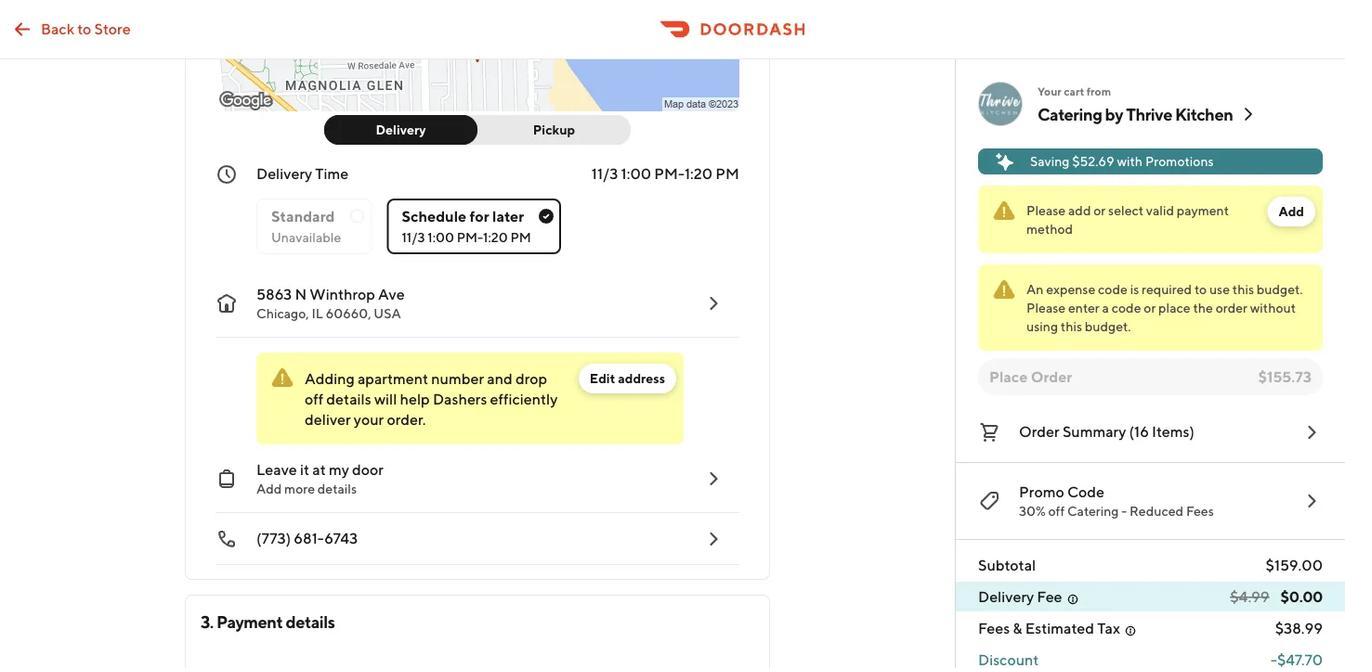 Task type: vqa. For each thing, say whether or not it's contained in the screenshot.
Schedule for later
yes



Task type: locate. For each thing, give the bounding box(es) containing it.
1 horizontal spatial off
[[1048, 504, 1065, 519]]

1 horizontal spatial fees
[[1186, 504, 1214, 519]]

0 vertical spatial off
[[305, 391, 323, 408]]

1:00
[[621, 165, 651, 183], [428, 230, 454, 245]]

1 vertical spatial to
[[1195, 282, 1207, 297]]

details right 3. payment
[[286, 612, 335, 632]]

1 vertical spatial off
[[1048, 504, 1065, 519]]

code down is
[[1112, 300, 1141, 316]]

this
[[1232, 282, 1254, 297], [1061, 319, 1082, 334]]

will
[[374, 391, 397, 408]]

0 vertical spatial add
[[1279, 204, 1304, 219]]

off
[[305, 391, 323, 408], [1048, 504, 1065, 519]]

3. payment details
[[201, 612, 335, 632]]

0 vertical spatial this
[[1232, 282, 1254, 297]]

adding apartment number and drop off details will help dashers efficiently deliver your order.
[[305, 370, 558, 429]]

1 vertical spatial or
[[1144, 300, 1156, 316]]

details down adding
[[326, 391, 371, 408]]

details down 'my'
[[317, 482, 357, 497]]

1 horizontal spatial this
[[1232, 282, 1254, 297]]

items)
[[1152, 423, 1195, 441]]

1 horizontal spatial pm-
[[654, 165, 684, 183]]

place
[[1158, 300, 1190, 316]]

1 vertical spatial code
[[1112, 300, 1141, 316]]

to right 'back'
[[77, 20, 91, 37]]

edit address
[[590, 371, 665, 386]]

11/3 1:00 pm-1:20 pm
[[591, 165, 739, 183], [402, 230, 531, 245]]

to inside an expense code is required to use this budget. please enter a code or place the order without using this budget.
[[1195, 282, 1207, 297]]

add down leave
[[256, 482, 282, 497]]

1 horizontal spatial to
[[1195, 282, 1207, 297]]

delivery up standard
[[256, 165, 312, 183]]

11/3 down schedule
[[402, 230, 425, 245]]

catering
[[1038, 104, 1102, 124], [1067, 504, 1119, 519]]

add
[[1279, 204, 1304, 219], [256, 482, 282, 497]]

1 vertical spatial 11/3 1:00 pm-1:20 pm
[[402, 230, 531, 245]]

$52.69
[[1072, 154, 1114, 169]]

thrive
[[1126, 104, 1172, 124]]

fees
[[1186, 504, 1214, 519], [978, 620, 1010, 638]]

order left summary on the right bottom of the page
[[1019, 423, 1060, 441]]

budget.
[[1257, 282, 1303, 297], [1085, 319, 1131, 334]]

1 horizontal spatial add
[[1279, 204, 1304, 219]]

0 horizontal spatial budget.
[[1085, 319, 1131, 334]]

2 please from the top
[[1026, 300, 1066, 316]]

1 horizontal spatial delivery
[[376, 122, 426, 137]]

0 vertical spatial details
[[326, 391, 371, 408]]

kitchen
[[1175, 104, 1233, 124]]

11/3 down pickup radio
[[591, 165, 618, 183]]

1 vertical spatial 1:00
[[428, 230, 454, 245]]

to up the
[[1195, 282, 1207, 297]]

please inside an expense code is required to use this budget. please enter a code or place the order without using this budget.
[[1026, 300, 1066, 316]]

0 vertical spatial 1:00
[[621, 165, 651, 183]]

1 vertical spatial catering
[[1067, 504, 1119, 519]]

1 please from the top
[[1026, 203, 1066, 218]]

$155.73
[[1258, 368, 1312, 386]]

please up method
[[1026, 203, 1066, 218]]

at
[[312, 461, 326, 479]]

saving $52.69 with promotions button
[[978, 149, 1323, 175]]

delivery or pickup selector option group
[[324, 115, 631, 145]]

1 horizontal spatial or
[[1144, 300, 1156, 316]]

delivery down subtotal
[[978, 588, 1034, 606]]

ave
[[378, 286, 405, 303]]

0 vertical spatial code
[[1098, 282, 1128, 297]]

0 vertical spatial to
[[77, 20, 91, 37]]

1:00 inside option group
[[428, 230, 454, 245]]

order inside button
[[1019, 423, 1060, 441]]

1 vertical spatial delivery
[[256, 165, 312, 183]]

0 vertical spatial please
[[1026, 203, 1066, 218]]

code up a
[[1098, 282, 1128, 297]]

and
[[487, 370, 512, 388]]

budget. down a
[[1085, 319, 1131, 334]]

tax
[[1097, 620, 1120, 638]]

your
[[1038, 85, 1062, 98]]

catering down cart
[[1038, 104, 1102, 124]]

this up order
[[1232, 282, 1254, 297]]

reduced
[[1130, 504, 1183, 519]]

summary
[[1063, 423, 1126, 441]]

leave
[[256, 461, 297, 479]]

1 vertical spatial please
[[1026, 300, 1066, 316]]

1 vertical spatial order
[[1019, 423, 1060, 441]]

1 vertical spatial pm
[[510, 230, 531, 245]]

0 horizontal spatial delivery
[[256, 165, 312, 183]]

pm-
[[654, 165, 684, 183], [457, 230, 483, 245]]

winthrop
[[310, 286, 375, 303]]

None radio
[[256, 199, 372, 255], [387, 199, 561, 255], [256, 199, 372, 255], [387, 199, 561, 255]]

your
[[354, 411, 384, 429]]

0 vertical spatial fees
[[1186, 504, 1214, 519]]

0 horizontal spatial pm
[[510, 230, 531, 245]]

(773) 681-6743 button
[[201, 514, 739, 566]]

0 vertical spatial pm
[[716, 165, 739, 183]]

11/3 1:00 pm-1:20 pm inside option group
[[402, 230, 531, 245]]

0 horizontal spatial add
[[256, 482, 282, 497]]

1 vertical spatial 11/3
[[402, 230, 425, 245]]

off up deliver
[[305, 391, 323, 408]]

1 horizontal spatial 1:00
[[621, 165, 651, 183]]

pm
[[716, 165, 739, 183], [510, 230, 531, 245]]

budget. up without
[[1257, 282, 1303, 297]]

chicago,
[[256, 306, 309, 321]]

later
[[492, 208, 524, 225]]

add button
[[1267, 197, 1315, 227]]

option group containing standard
[[256, 184, 739, 255]]

0 vertical spatial 11/3 1:00 pm-1:20 pm
[[591, 165, 739, 183]]

estimated
[[1025, 620, 1094, 638]]

usa
[[374, 306, 401, 321]]

code
[[1067, 483, 1105, 501]]

help
[[400, 391, 430, 408]]

1 horizontal spatial pm
[[716, 165, 739, 183]]

0 horizontal spatial 11/3 1:00 pm-1:20 pm
[[402, 230, 531, 245]]

0 horizontal spatial to
[[77, 20, 91, 37]]

1 vertical spatial fees
[[978, 620, 1010, 638]]

add right payment
[[1279, 204, 1304, 219]]

0 horizontal spatial off
[[305, 391, 323, 408]]

0 vertical spatial budget.
[[1257, 282, 1303, 297]]

0 horizontal spatial 1:20
[[483, 230, 508, 245]]

details
[[326, 391, 371, 408], [317, 482, 357, 497], [286, 612, 335, 632]]

adding apartment number and drop off details will help dashers efficiently deliver your order. status
[[256, 353, 684, 445]]

for
[[470, 208, 489, 225]]

please up using
[[1026, 300, 1066, 316]]

use
[[1209, 282, 1230, 297]]

cart
[[1064, 85, 1084, 98]]

0 horizontal spatial 11/3
[[402, 230, 425, 245]]

0 vertical spatial 11/3
[[591, 165, 618, 183]]

or right add on the top right of the page
[[1094, 203, 1106, 218]]

0 horizontal spatial pm-
[[457, 230, 483, 245]]

2 horizontal spatial delivery
[[978, 588, 1034, 606]]

delivery up schedule
[[376, 122, 426, 137]]

efficiently
[[490, 391, 558, 408]]

details inside adding apartment number and drop off details will help dashers efficiently deliver your order.
[[326, 391, 371, 408]]

1 vertical spatial budget.
[[1085, 319, 1131, 334]]

0 vertical spatial catering
[[1038, 104, 1102, 124]]

(773) 681-6743
[[256, 530, 358, 548]]

Delivery radio
[[324, 115, 477, 145]]

it
[[300, 461, 309, 479]]

to
[[77, 20, 91, 37], [1195, 282, 1207, 297]]

0 vertical spatial delivery
[[376, 122, 426, 137]]

fees right reduced
[[1186, 504, 1214, 519]]

1 vertical spatial 1:20
[[483, 230, 508, 245]]

leave it at my door add more details
[[256, 461, 384, 497]]

from
[[1087, 85, 1111, 98]]

1 vertical spatial pm-
[[457, 230, 483, 245]]

by
[[1105, 104, 1123, 124]]

this down "enter"
[[1061, 319, 1082, 334]]

2 vertical spatial delivery
[[978, 588, 1034, 606]]

edit address button
[[579, 364, 676, 394]]

please
[[1026, 203, 1066, 218], [1026, 300, 1066, 316]]

catering down code
[[1067, 504, 1119, 519]]

your cart from
[[1038, 85, 1111, 98]]

code
[[1098, 282, 1128, 297], [1112, 300, 1141, 316]]

1 horizontal spatial budget.
[[1257, 282, 1303, 297]]

6743
[[325, 530, 358, 548]]

status
[[978, 186, 1323, 254]]

option group
[[256, 184, 739, 255]]

0 horizontal spatial 1:00
[[428, 230, 454, 245]]

pm- inside option group
[[457, 230, 483, 245]]

11/3
[[591, 165, 618, 183], [402, 230, 425, 245]]

0 horizontal spatial or
[[1094, 203, 1106, 218]]

order right place
[[1031, 368, 1072, 386]]

0 horizontal spatial this
[[1061, 319, 1082, 334]]

0 vertical spatial or
[[1094, 203, 1106, 218]]

1 horizontal spatial 11/3 1:00 pm-1:20 pm
[[591, 165, 739, 183]]

or
[[1094, 203, 1106, 218], [1144, 300, 1156, 316]]

1 horizontal spatial 11/3
[[591, 165, 618, 183]]

1 vertical spatial details
[[317, 482, 357, 497]]

or left place
[[1144, 300, 1156, 316]]

1 vertical spatial add
[[256, 482, 282, 497]]

off right 30% at the right bottom
[[1048, 504, 1065, 519]]

1 horizontal spatial 1:20
[[684, 165, 713, 183]]

fees left '&' at the bottom right of the page
[[978, 620, 1010, 638]]

please inside please add or select valid payment method
[[1026, 203, 1066, 218]]

schedule
[[402, 208, 467, 225]]



Task type: describe. For each thing, give the bounding box(es) containing it.
back
[[41, 20, 74, 37]]

status containing please add or select valid payment method
[[978, 186, 1323, 254]]

more
[[284, 482, 315, 497]]

address
[[618, 371, 665, 386]]

back to store
[[41, 20, 131, 37]]

0 horizontal spatial fees
[[978, 620, 1010, 638]]

door
[[352, 461, 384, 479]]

11/3 inside option group
[[402, 230, 425, 245]]

or inside please add or select valid payment method
[[1094, 203, 1106, 218]]

(16
[[1129, 423, 1149, 441]]

edit
[[590, 371, 615, 386]]

5863
[[256, 286, 292, 303]]

2 vertical spatial details
[[286, 612, 335, 632]]

an
[[1026, 282, 1043, 297]]

681-
[[294, 530, 325, 548]]

fees inside the promo code 30% off catering - reduced fees
[[1186, 504, 1214, 519]]

promo code 30% off catering - reduced fees
[[1019, 483, 1214, 519]]

delivery time
[[256, 165, 349, 183]]

a
[[1102, 300, 1109, 316]]

saving $52.69 with promotions
[[1030, 154, 1214, 169]]

apartment
[[358, 370, 428, 388]]

adding
[[305, 370, 355, 388]]

$159.00
[[1266, 557, 1323, 575]]

an expense code is required to use this budget. please enter a code or place the order without using this budget. status
[[978, 265, 1323, 351]]

is
[[1130, 282, 1139, 297]]

an expense code is required to use this budget. please enter a code or place the order without using this budget.
[[1026, 282, 1303, 334]]

pickup
[[533, 122, 575, 137]]

5863 n winthrop ave chicago,  il 60660,  usa
[[256, 286, 405, 321]]

my
[[329, 461, 349, 479]]

(773)
[[256, 530, 291, 548]]

expense
[[1046, 282, 1095, 297]]

fees & estimated
[[978, 620, 1094, 638]]

time
[[315, 165, 349, 183]]

payment
[[1177, 203, 1229, 218]]

place order
[[989, 368, 1072, 386]]

$38.99
[[1275, 620, 1323, 638]]

30%
[[1019, 504, 1046, 519]]

number
[[431, 370, 484, 388]]

catering inside the promo code 30% off catering - reduced fees
[[1067, 504, 1119, 519]]

1:20 inside option group
[[483, 230, 508, 245]]

60660,
[[326, 306, 371, 321]]

or inside an expense code is required to use this budget. please enter a code or place the order without using this budget.
[[1144, 300, 1156, 316]]

details inside leave it at my door add more details
[[317, 482, 357, 497]]

back to store button
[[0, 11, 142, 48]]

pm inside option group
[[510, 230, 531, 245]]

place
[[989, 368, 1028, 386]]

the
[[1193, 300, 1213, 316]]

3. payment
[[201, 612, 283, 632]]

order
[[1216, 300, 1247, 316]]

delivery inside delivery radio
[[376, 122, 426, 137]]

0 vertical spatial pm-
[[654, 165, 684, 183]]

valid
[[1146, 203, 1174, 218]]

promotions
[[1145, 154, 1214, 169]]

drop
[[515, 370, 547, 388]]

off inside the promo code 30% off catering - reduced fees
[[1048, 504, 1065, 519]]

1 vertical spatial this
[[1061, 319, 1082, 334]]

catering inside button
[[1038, 104, 1102, 124]]

0 vertical spatial order
[[1031, 368, 1072, 386]]

saving
[[1030, 154, 1070, 169]]

$0.00
[[1281, 588, 1323, 606]]

$4.99
[[1230, 588, 1269, 606]]

0 vertical spatial 1:20
[[684, 165, 713, 183]]

enter
[[1068, 300, 1100, 316]]

fee
[[1037, 588, 1062, 606]]

using
[[1026, 319, 1058, 334]]

add inside leave it at my door add more details
[[256, 482, 282, 497]]

select
[[1108, 203, 1144, 218]]

off inside adding apartment number and drop off details will help dashers efficiently deliver your order.
[[305, 391, 323, 408]]

add inside button
[[1279, 204, 1304, 219]]

schedule for later
[[402, 208, 524, 225]]

please add or select valid payment method
[[1026, 203, 1229, 237]]

without
[[1250, 300, 1296, 316]]

add
[[1068, 203, 1091, 218]]

unavailable
[[271, 230, 341, 245]]

order summary (16 items)
[[1019, 423, 1195, 441]]

subtotal
[[978, 557, 1036, 575]]

to inside button
[[77, 20, 91, 37]]

catering by thrive kitchen button
[[1038, 103, 1259, 125]]

standard
[[271, 208, 335, 225]]

dashers
[[433, 391, 487, 408]]

order.
[[387, 411, 426, 429]]

Pickup radio
[[466, 115, 631, 145]]

deliver
[[305, 411, 351, 429]]

required
[[1142, 282, 1192, 297]]

store
[[94, 20, 131, 37]]

catering by thrive kitchen
[[1038, 104, 1233, 124]]

&
[[1013, 620, 1022, 638]]

order summary (16 items) button
[[978, 418, 1323, 448]]

il
[[312, 306, 323, 321]]

method
[[1026, 222, 1073, 237]]

promo
[[1019, 483, 1064, 501]]

n
[[295, 286, 307, 303]]



